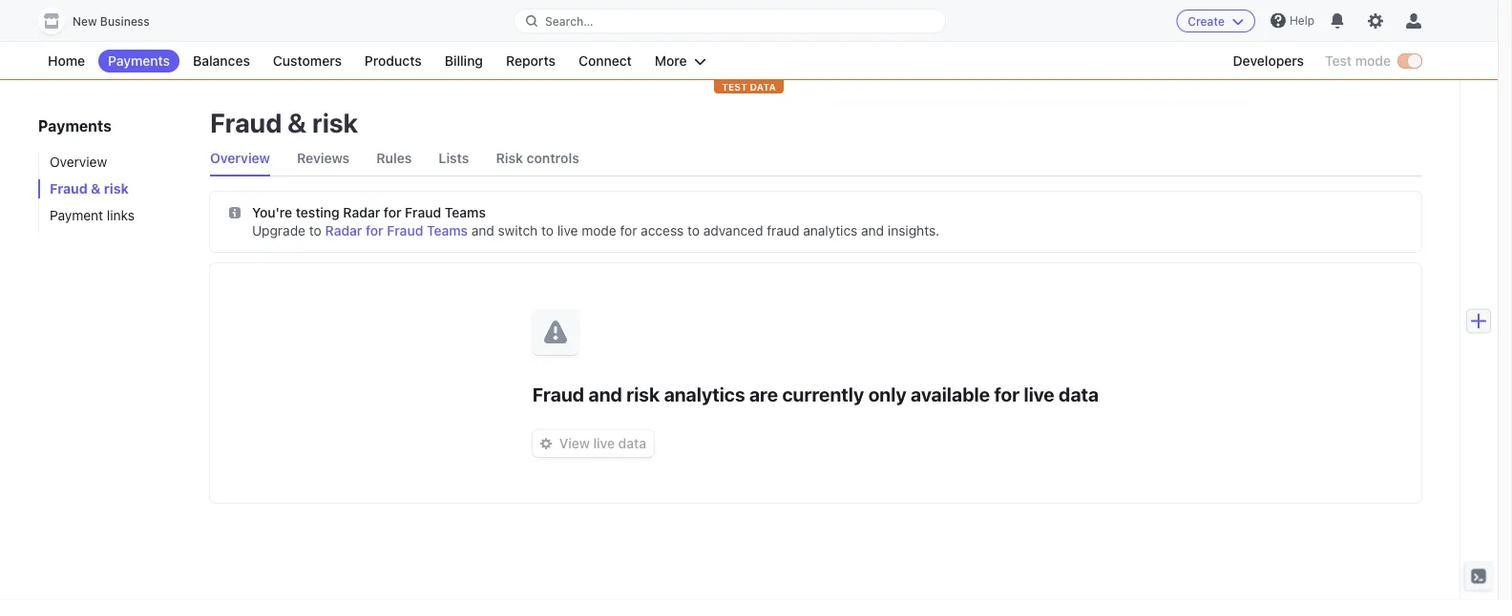 Task type: vqa. For each thing, say whether or not it's contained in the screenshot.
The And
yes



Task type: describe. For each thing, give the bounding box(es) containing it.
switch
[[498, 223, 538, 239]]

overview for payments
[[50, 154, 107, 170]]

0 vertical spatial mode
[[1355, 53, 1391, 69]]

fraud up view
[[533, 383, 584, 405]]

2 to from the left
[[541, 223, 554, 239]]

testing
[[296, 205, 340, 221]]

are
[[749, 383, 778, 405]]

help
[[1290, 14, 1314, 27]]

data inside button
[[618, 436, 646, 452]]

developers
[[1233, 53, 1304, 69]]

products link
[[355, 50, 431, 73]]

rules
[[376, 150, 412, 166]]

1 vertical spatial teams
[[427, 223, 468, 239]]

1 vertical spatial radar
[[325, 223, 362, 239]]

data
[[750, 81, 776, 92]]

Search… text field
[[515, 9, 945, 33]]

1 horizontal spatial &
[[287, 106, 307, 138]]

mode inside the "you're testing radar for fraud teams upgrade to radar for fraud teams and switch to live mode for access to advanced fraud analytics and insights."
[[582, 223, 616, 239]]

overview for fraud & risk
[[210, 150, 270, 166]]

create button
[[1176, 10, 1255, 32]]

connect
[[578, 53, 632, 69]]

view live data
[[559, 436, 646, 452]]

home link
[[38, 50, 95, 73]]

test
[[722, 81, 747, 92]]

advanced
[[703, 223, 763, 239]]

0 vertical spatial radar
[[343, 205, 380, 221]]

developers link
[[1223, 50, 1314, 73]]

live inside button
[[593, 436, 615, 452]]

reports
[[506, 53, 556, 69]]

0 horizontal spatial analytics
[[664, 383, 745, 405]]

fraud down rules link
[[387, 223, 423, 239]]

billing link
[[435, 50, 493, 73]]

risk
[[496, 150, 523, 166]]

fraud
[[767, 223, 799, 239]]

business
[[100, 15, 150, 28]]

balances link
[[183, 50, 260, 73]]

test mode
[[1325, 53, 1391, 69]]

only
[[868, 383, 907, 405]]

3 to from the left
[[687, 223, 700, 239]]

upgrade
[[252, 223, 305, 239]]

tab list containing overview
[[210, 141, 1421, 177]]

payments link
[[98, 50, 180, 73]]

new business
[[73, 15, 150, 28]]

billing
[[445, 53, 483, 69]]

1 horizontal spatial data
[[1059, 383, 1099, 405]]

0 vertical spatial teams
[[445, 205, 486, 221]]

0 horizontal spatial risk
[[104, 181, 129, 197]]

payment
[[50, 208, 103, 223]]

currently
[[782, 383, 864, 405]]

customers
[[273, 53, 342, 69]]

connect link
[[569, 50, 641, 73]]

reviews link
[[297, 141, 350, 176]]

for up radar for fraud teams link
[[384, 205, 401, 221]]

overview link for fraud & risk
[[210, 141, 270, 176]]

1 to from the left
[[309, 223, 321, 239]]

live inside the "you're testing radar for fraud teams upgrade to radar for fraud teams and switch to live mode for access to advanced fraud analytics and insights."
[[557, 223, 578, 239]]

test data
[[722, 81, 776, 92]]



Task type: locate. For each thing, give the bounding box(es) containing it.
fraud
[[210, 106, 282, 138], [50, 181, 88, 197], [405, 205, 441, 221], [387, 223, 423, 239], [533, 383, 584, 405]]

to down testing
[[309, 223, 321, 239]]

mode left access
[[582, 223, 616, 239]]

home
[[48, 53, 85, 69]]

&
[[287, 106, 307, 138], [91, 181, 101, 197]]

0 vertical spatial &
[[287, 106, 307, 138]]

1 horizontal spatial fraud & risk
[[210, 106, 358, 138]]

products
[[365, 53, 422, 69]]

1 horizontal spatial and
[[589, 383, 622, 405]]

access
[[641, 223, 684, 239]]

0 vertical spatial data
[[1059, 383, 1099, 405]]

lists link
[[439, 141, 469, 176]]

overview link up you're
[[210, 141, 270, 176]]

& up the "payment links"
[[91, 181, 101, 197]]

risk controls
[[496, 150, 579, 166]]

payments
[[108, 53, 170, 69], [38, 117, 112, 135]]

rules link
[[376, 141, 412, 176]]

you're
[[252, 205, 292, 221]]

1 horizontal spatial overview link
[[210, 141, 270, 176]]

0 horizontal spatial live
[[557, 223, 578, 239]]

risk
[[312, 106, 358, 138], [104, 181, 129, 197], [626, 383, 660, 405]]

and up view live data
[[589, 383, 622, 405]]

1 vertical spatial &
[[91, 181, 101, 197]]

1 vertical spatial payments
[[38, 117, 112, 135]]

for right available
[[994, 383, 1020, 405]]

1 horizontal spatial to
[[541, 223, 554, 239]]

radar for fraud teams link
[[325, 223, 468, 239]]

payments down business
[[108, 53, 170, 69]]

0 horizontal spatial to
[[309, 223, 321, 239]]

fraud down "balances" link at left top
[[210, 106, 282, 138]]

overview up you're
[[210, 150, 270, 166]]

Search… search field
[[515, 9, 945, 33]]

fraud & risk inside fraud & risk link
[[50, 181, 129, 197]]

to
[[309, 223, 321, 239], [541, 223, 554, 239], [687, 223, 700, 239]]

overview link
[[210, 141, 270, 176], [38, 153, 191, 172]]

view
[[559, 436, 590, 452]]

fraud & risk
[[210, 106, 358, 138], [50, 181, 129, 197]]

0 vertical spatial svg image
[[229, 207, 241, 219]]

risk controls link
[[496, 141, 579, 176]]

available
[[911, 383, 990, 405]]

and left insights.
[[861, 223, 884, 239]]

for down rules link
[[366, 223, 383, 239]]

you're testing radar for fraud teams upgrade to radar for fraud teams and switch to live mode for access to advanced fraud analytics and insights.
[[252, 205, 940, 239]]

for left access
[[620, 223, 637, 239]]

mode right test
[[1355, 53, 1391, 69]]

fraud up radar for fraud teams link
[[405, 205, 441, 221]]

1 vertical spatial fraud & risk
[[50, 181, 129, 197]]

2 horizontal spatial live
[[1024, 383, 1054, 405]]

1 horizontal spatial mode
[[1355, 53, 1391, 69]]

test
[[1325, 53, 1352, 69]]

data
[[1059, 383, 1099, 405], [618, 436, 646, 452]]

0 vertical spatial risk
[[312, 106, 358, 138]]

more
[[655, 53, 687, 69]]

fraud & risk up the reviews
[[210, 106, 358, 138]]

create
[[1188, 14, 1225, 28]]

1 vertical spatial svg image
[[540, 438, 552, 450]]

2 vertical spatial live
[[593, 436, 615, 452]]

svg image inside view live data button
[[540, 438, 552, 450]]

0 horizontal spatial data
[[618, 436, 646, 452]]

to right switch on the left top of page
[[541, 223, 554, 239]]

balances
[[193, 53, 250, 69]]

overview
[[210, 150, 270, 166], [50, 154, 107, 170]]

0 vertical spatial fraud & risk
[[210, 106, 358, 138]]

1 vertical spatial analytics
[[664, 383, 745, 405]]

radar down testing
[[325, 223, 362, 239]]

1 vertical spatial mode
[[582, 223, 616, 239]]

live right available
[[1024, 383, 1054, 405]]

1 horizontal spatial live
[[593, 436, 615, 452]]

1 vertical spatial data
[[618, 436, 646, 452]]

reports link
[[496, 50, 565, 73]]

tab list
[[210, 141, 1421, 177]]

analytics right fraud
[[803, 223, 858, 239]]

customers link
[[263, 50, 351, 73]]

& up the reviews
[[287, 106, 307, 138]]

2 horizontal spatial and
[[861, 223, 884, 239]]

radar
[[343, 205, 380, 221], [325, 223, 362, 239]]

0 horizontal spatial svg image
[[229, 207, 241, 219]]

overview link for payments
[[38, 153, 191, 172]]

payments down home link
[[38, 117, 112, 135]]

fraud and risk analytics are currently only available for live data
[[533, 383, 1099, 405]]

new
[[73, 15, 97, 28]]

2 horizontal spatial risk
[[626, 383, 660, 405]]

radar up radar for fraud teams link
[[343, 205, 380, 221]]

0 vertical spatial payments
[[108, 53, 170, 69]]

more button
[[645, 50, 716, 73]]

analytics left are
[[664, 383, 745, 405]]

fraud & risk link
[[38, 179, 191, 199]]

0 horizontal spatial mode
[[582, 223, 616, 239]]

teams
[[445, 205, 486, 221], [427, 223, 468, 239]]

fraud up payment
[[50, 181, 88, 197]]

payment links link
[[38, 206, 191, 225]]

insights.
[[888, 223, 940, 239]]

1 horizontal spatial svg image
[[540, 438, 552, 450]]

0 horizontal spatial and
[[471, 223, 494, 239]]

fraud & risk up the "payment links"
[[50, 181, 129, 197]]

svg image left view
[[540, 438, 552, 450]]

new business button
[[38, 8, 169, 34]]

payment links
[[50, 208, 135, 223]]

overview up fraud & risk link
[[50, 154, 107, 170]]

0 horizontal spatial fraud & risk
[[50, 181, 129, 197]]

1 vertical spatial live
[[1024, 383, 1054, 405]]

0 vertical spatial live
[[557, 223, 578, 239]]

risk up view live data
[[626, 383, 660, 405]]

lists
[[439, 150, 469, 166]]

analytics
[[803, 223, 858, 239], [664, 383, 745, 405]]

controls
[[527, 150, 579, 166]]

analytics inside the "you're testing radar for fraud teams upgrade to radar for fraud teams and switch to live mode for access to advanced fraud analytics and insights."
[[803, 223, 858, 239]]

for
[[384, 205, 401, 221], [366, 223, 383, 239], [620, 223, 637, 239], [994, 383, 1020, 405]]

search…
[[545, 14, 593, 28]]

svg image left you're
[[229, 207, 241, 219]]

and left switch on the left top of page
[[471, 223, 494, 239]]

teams down the lists link
[[445, 205, 486, 221]]

2 vertical spatial risk
[[626, 383, 660, 405]]

svg image
[[229, 207, 241, 219], [540, 438, 552, 450]]

to right access
[[687, 223, 700, 239]]

risk up payment links link
[[104, 181, 129, 197]]

1 vertical spatial risk
[[104, 181, 129, 197]]

live right view
[[593, 436, 615, 452]]

1 horizontal spatial overview
[[210, 150, 270, 166]]

1 horizontal spatial analytics
[[803, 223, 858, 239]]

live
[[557, 223, 578, 239], [1024, 383, 1054, 405], [593, 436, 615, 452]]

live right switch on the left top of page
[[557, 223, 578, 239]]

help button
[[1263, 5, 1322, 36]]

0 horizontal spatial overview
[[50, 154, 107, 170]]

0 horizontal spatial overview link
[[38, 153, 191, 172]]

2 horizontal spatial to
[[687, 223, 700, 239]]

1 horizontal spatial risk
[[312, 106, 358, 138]]

and
[[471, 223, 494, 239], [861, 223, 884, 239], [589, 383, 622, 405]]

reviews
[[297, 150, 350, 166]]

0 horizontal spatial &
[[91, 181, 101, 197]]

risk up the reviews
[[312, 106, 358, 138]]

overview link up fraud & risk link
[[38, 153, 191, 172]]

links
[[107, 208, 135, 223]]

view live data button
[[533, 431, 654, 457]]

mode
[[1355, 53, 1391, 69], [582, 223, 616, 239]]

teams left switch on the left top of page
[[427, 223, 468, 239]]

0 vertical spatial analytics
[[803, 223, 858, 239]]



